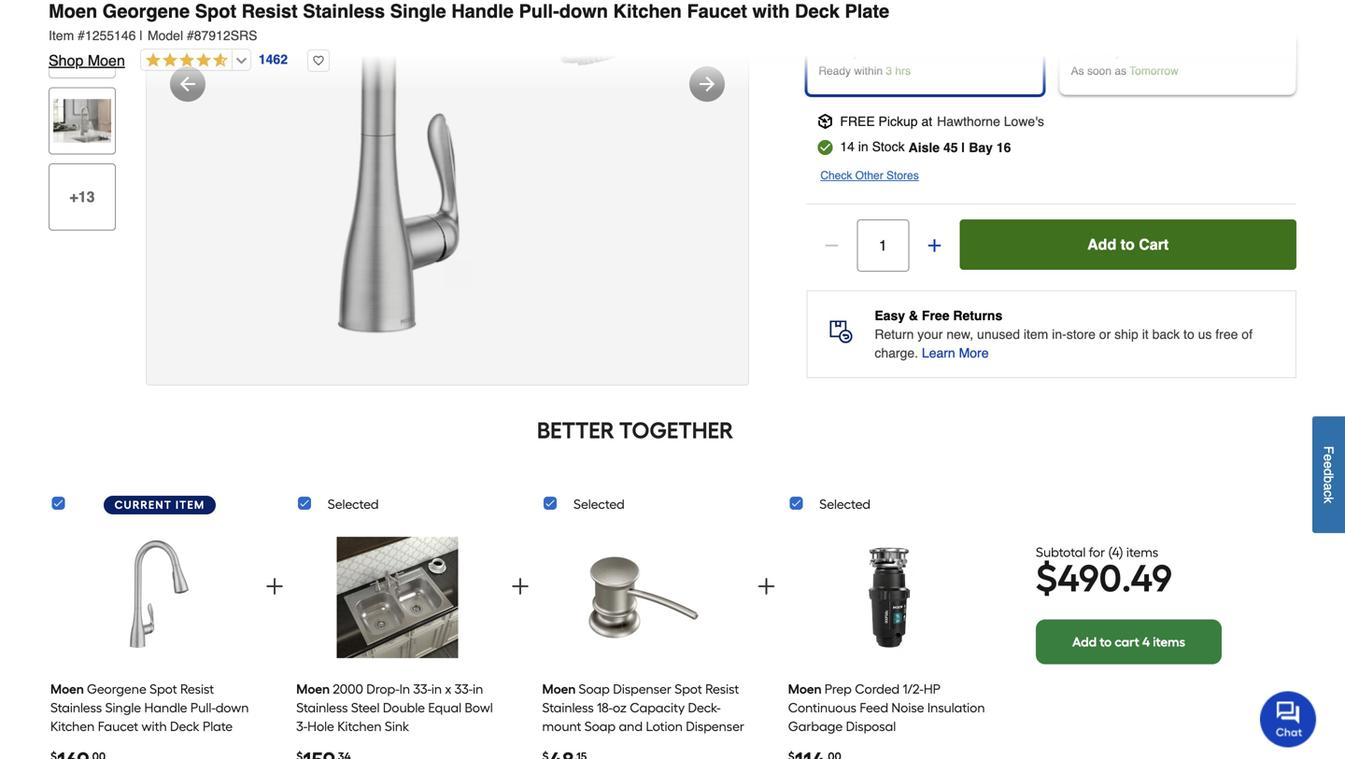 Task type: vqa. For each thing, say whether or not it's contained in the screenshot.
Add inside "LINK"
yes



Task type: locate. For each thing, give the bounding box(es) containing it.
# right item
[[78, 28, 85, 43]]

check other stores
[[821, 169, 919, 182]]

0 horizontal spatial resist
[[180, 682, 214, 697]]

1 horizontal spatial selected
[[574, 497, 625, 512]]

2 horizontal spatial kitchen
[[614, 0, 682, 22]]

sink
[[385, 719, 409, 735]]

1 horizontal spatial pickup
[[879, 114, 918, 129]]

resist
[[242, 0, 298, 22], [180, 682, 214, 697], [706, 682, 739, 697]]

soap dispenser spot resist stainless 18-oz capacity deck- mount soap and lotion dispenser
[[542, 682, 745, 735]]

0 horizontal spatial with
[[142, 719, 167, 735]]

drop-
[[367, 682, 400, 697]]

hp
[[924, 682, 941, 697]]

1 vertical spatial pull-
[[191, 700, 216, 716]]

0 vertical spatial plate
[[845, 0, 890, 22]]

with inside the georgene spot resist stainless single handle pull-down kitchen faucet with deck plate
[[142, 719, 167, 735]]

faucet inside moen georgene spot resist stainless single handle pull-down kitchen faucet with deck plate item # 1255146 | model # 87912srs
[[687, 0, 748, 22]]

to left "us"
[[1184, 327, 1195, 342]]

resist inside soap dispenser spot resist stainless 18-oz capacity deck- mount soap and lotion dispenser
[[706, 682, 739, 697]]

learn
[[922, 346, 956, 361]]

1255146
[[85, 28, 136, 43]]

0 vertical spatial add
[[1088, 236, 1117, 253]]

3
[[886, 64, 892, 77]]

pickup up ready at the top
[[819, 44, 862, 59]]

new,
[[947, 327, 974, 342]]

pull-
[[519, 0, 560, 22], [191, 700, 216, 716]]

1 horizontal spatial faucet
[[687, 0, 748, 22]]

plate left 3-
[[203, 719, 233, 735]]

e
[[1322, 454, 1337, 462], [1322, 462, 1337, 469]]

spot up deck- on the bottom of page
[[675, 682, 702, 697]]

0 vertical spatial down
[[560, 0, 608, 22]]

resist for 18-
[[706, 682, 739, 697]]

1 horizontal spatial 4
[[1143, 635, 1151, 651]]

georgene inside the georgene spot resist stainless single handle pull-down kitchen faucet with deck plate
[[87, 682, 147, 697]]

1 horizontal spatial pull-
[[519, 0, 560, 22]]

0 vertical spatial pickup
[[819, 44, 862, 59]]

# right model
[[187, 28, 194, 43]]

0 vertical spatial georgene
[[103, 0, 190, 22]]

moen
[[49, 0, 97, 22], [88, 52, 125, 69], [50, 682, 84, 697], [296, 682, 330, 697], [542, 682, 576, 697], [788, 682, 822, 697]]

2 # from the left
[[187, 28, 194, 43]]

0 horizontal spatial plus image
[[263, 576, 286, 598]]

2 horizontal spatial plus image
[[925, 236, 944, 255]]

in left x
[[432, 682, 442, 697]]

single inside the georgene spot resist stainless single handle pull-down kitchen faucet with deck plate
[[105, 700, 141, 716]]

add inside add to cart 4 items link
[[1073, 635, 1097, 651]]

plus image
[[925, 236, 944, 255], [263, 576, 286, 598], [509, 576, 532, 598]]

to
[[1121, 236, 1135, 253], [1184, 327, 1195, 342], [1100, 635, 1112, 651]]

3 list item from the left
[[542, 523, 745, 760]]

1462
[[259, 52, 288, 67]]

0 vertical spatial single
[[390, 0, 446, 22]]

2 list item from the left
[[296, 523, 499, 760]]

e up the b at bottom right
[[1322, 462, 1337, 469]]

0 vertical spatial pull-
[[519, 0, 560, 22]]

disposal
[[846, 719, 896, 735]]

33- right x
[[455, 682, 473, 697]]

hole
[[308, 719, 334, 735]]

0 vertical spatial dispenser
[[613, 682, 672, 697]]

add inside add to cart button
[[1088, 236, 1117, 253]]

0 vertical spatial |
[[140, 28, 143, 43]]

2000
[[333, 682, 363, 697]]

down
[[560, 0, 608, 22], [216, 700, 249, 716]]

to left cart
[[1121, 236, 1135, 253]]

items
[[1127, 545, 1159, 561], [1153, 635, 1186, 651]]

better together heading
[[49, 416, 1222, 446]]

0 horizontal spatial faucet
[[98, 719, 138, 735]]

spot for soap
[[675, 682, 702, 697]]

handle
[[452, 0, 514, 22], [144, 700, 187, 716]]

1 vertical spatial georgene
[[87, 682, 147, 697]]

1 horizontal spatial with
[[753, 0, 790, 22]]

1 horizontal spatial single
[[390, 0, 446, 22]]

it
[[1143, 327, 1149, 342]]

soap down 18-
[[585, 719, 616, 735]]

0 horizontal spatial single
[[105, 700, 141, 716]]

| right 45
[[962, 140, 966, 155]]

add left cart at the right of page
[[1073, 635, 1097, 651]]

| left model
[[140, 28, 143, 43]]

2 e from the top
[[1322, 462, 1337, 469]]

e up d
[[1322, 454, 1337, 462]]

chat invite button image
[[1261, 691, 1318, 748]]

0 vertical spatial faucet
[[687, 0, 748, 22]]

heart outline image
[[307, 50, 330, 72]]

moen inside moen georgene spot resist stainless single handle pull-down kitchen faucet with deck plate item # 1255146 | model # 87912srs
[[49, 0, 97, 22]]

spot inside moen georgene spot resist stainless single handle pull-down kitchen faucet with deck plate item # 1255146 | model # 87912srs
[[195, 0, 237, 22]]

1 vertical spatial plate
[[203, 719, 233, 735]]

1 horizontal spatial plus image
[[509, 576, 532, 598]]

2 horizontal spatial spot
[[675, 682, 702, 697]]

0 vertical spatial 4
[[1113, 545, 1120, 561]]

1 list item from the left
[[50, 523, 253, 760]]

in-
[[1052, 327, 1067, 342]]

14
[[840, 139, 855, 154]]

spot down moen georgene spot resist stainless single handle pull-down kitchen faucet with deck plate image on the bottom
[[150, 682, 177, 697]]

1 vertical spatial deck
[[170, 719, 200, 735]]

us
[[1199, 327, 1212, 342]]

1 horizontal spatial kitchen
[[338, 719, 382, 735]]

1 vertical spatial with
[[142, 719, 167, 735]]

(
[[1109, 545, 1113, 561]]

items right )
[[1127, 545, 1159, 561]]

4 inside subtotal for ( 4 ) items $ 490 .49
[[1113, 545, 1120, 561]]

plus image
[[755, 576, 778, 598]]

soap
[[579, 682, 610, 697], [585, 719, 616, 735]]

to inside add to cart 4 items link
[[1100, 635, 1112, 651]]

selected for soap
[[574, 497, 625, 512]]

learn more link
[[922, 344, 989, 362]]

.49
[[1122, 557, 1173, 602]]

33- right in
[[413, 682, 432, 697]]

selected
[[328, 497, 379, 512], [574, 497, 625, 512], [820, 497, 871, 512]]

to left cart at the right of page
[[1100, 635, 1112, 651]]

2 horizontal spatial resist
[[706, 682, 739, 697]]

in up bowl
[[473, 682, 483, 697]]

1 horizontal spatial handle
[[452, 0, 514, 22]]

0 horizontal spatial in
[[432, 682, 442, 697]]

minus image
[[823, 236, 841, 255]]

moen for soap dispenser spot resist stainless 18-oz capacity deck- mount soap and lotion dispenser
[[542, 682, 576, 697]]

1 horizontal spatial 33-
[[455, 682, 473, 697]]

dispenser down deck- on the bottom of page
[[686, 719, 745, 735]]

1 # from the left
[[78, 28, 85, 43]]

add to cart button
[[960, 219, 1297, 270]]

4 right cart at the right of page
[[1143, 635, 1151, 651]]

deck
[[795, 0, 840, 22], [170, 719, 200, 735]]

arrow right image
[[696, 73, 719, 95]]

1 vertical spatial down
[[216, 700, 249, 716]]

2 selected from the left
[[574, 497, 625, 512]]

1 horizontal spatial deck
[[795, 0, 840, 22]]

option group containing pickup
[[799, 26, 1305, 103]]

1 selected from the left
[[328, 497, 379, 512]]

0 horizontal spatial spot
[[150, 682, 177, 697]]

model
[[148, 28, 183, 43]]

spot
[[195, 0, 237, 22], [150, 682, 177, 697], [675, 682, 702, 697]]

0 horizontal spatial selected
[[328, 497, 379, 512]]

free
[[840, 114, 875, 129]]

in inside "14 in stock aisle 45 | bay 16"
[[859, 139, 869, 154]]

0 horizontal spatial dispenser
[[613, 682, 672, 697]]

1 vertical spatial add
[[1073, 635, 1097, 651]]

items right cart at the right of page
[[1153, 635, 1186, 651]]

0 horizontal spatial |
[[140, 28, 143, 43]]

0 horizontal spatial 33-
[[413, 682, 432, 697]]

moen for prep corded 1/2-hp continuous feed noise insulation garbage disposal
[[788, 682, 822, 697]]

1 horizontal spatial resist
[[242, 0, 298, 22]]

1 horizontal spatial to
[[1121, 236, 1135, 253]]

1 vertical spatial single
[[105, 700, 141, 716]]

2 horizontal spatial in
[[859, 139, 869, 154]]

faucet inside the georgene spot resist stainless single handle pull-down kitchen faucet with deck plate
[[98, 719, 138, 735]]

better
[[537, 417, 615, 444]]

4
[[1113, 545, 1120, 561], [1143, 635, 1151, 651]]

add for add to cart 4 items
[[1073, 635, 1097, 651]]

option group
[[799, 26, 1305, 103]]

bowl
[[465, 700, 493, 716]]

deck inside moen georgene spot resist stainless single handle pull-down kitchen faucet with deck plate item # 1255146 | model # 87912srs
[[795, 0, 840, 22]]

1 horizontal spatial down
[[560, 0, 608, 22]]

$
[[1036, 557, 1058, 602]]

dispenser up capacity
[[613, 682, 672, 697]]

add left cart
[[1088, 236, 1117, 253]]

k
[[1322, 497, 1337, 504]]

| inside moen georgene spot resist stainless single handle pull-down kitchen faucet with deck plate item # 1255146 | model # 87912srs
[[140, 28, 143, 43]]

1 vertical spatial handle
[[144, 700, 187, 716]]

check
[[821, 169, 853, 182]]

4 for subtotal for ( 4 ) items $ 490 .49
[[1113, 545, 1120, 561]]

1 vertical spatial dispenser
[[686, 719, 745, 735]]

ready
[[819, 64, 851, 77]]

0 horizontal spatial kitchen
[[50, 719, 95, 735]]

0 vertical spatial deck
[[795, 0, 840, 22]]

1 horizontal spatial #
[[187, 28, 194, 43]]

plate up pickup ready within 3 hrs
[[845, 0, 890, 22]]

return
[[875, 327, 914, 342]]

pickup
[[819, 44, 862, 59], [879, 114, 918, 129]]

spot up 87912srs
[[195, 0, 237, 22]]

2 horizontal spatial to
[[1184, 327, 1195, 342]]

0 horizontal spatial pull-
[[191, 700, 216, 716]]

3 selected from the left
[[820, 497, 871, 512]]

moen for 2000 drop-in 33-in x 33-in stainless steel double equal bowl 3-hole kitchen sink
[[296, 682, 330, 697]]

1 horizontal spatial |
[[962, 140, 966, 155]]

2 vertical spatial to
[[1100, 635, 1112, 651]]

learn more
[[922, 346, 989, 361]]

1 vertical spatial pickup
[[879, 114, 918, 129]]

1 horizontal spatial spot
[[195, 0, 237, 22]]

1 33- from the left
[[413, 682, 432, 697]]

0 horizontal spatial handle
[[144, 700, 187, 716]]

0 horizontal spatial plate
[[203, 719, 233, 735]]

deck inside the georgene spot resist stainless single handle pull-down kitchen faucet with deck plate
[[170, 719, 200, 735]]

arrow left image
[[177, 73, 199, 95]]

in right 14
[[859, 139, 869, 154]]

stainless
[[303, 0, 385, 22], [50, 700, 102, 716], [296, 700, 348, 716], [542, 700, 594, 716]]

4 right for
[[1113, 545, 1120, 561]]

to inside add to cart button
[[1121, 236, 1135, 253]]

c
[[1322, 491, 1337, 497]]

0 horizontal spatial #
[[78, 28, 85, 43]]

spot inside soap dispenser spot resist stainless 18-oz capacity deck- mount soap and lotion dispenser
[[675, 682, 702, 697]]

down inside the georgene spot resist stainless single handle pull-down kitchen faucet with deck plate
[[216, 700, 249, 716]]

moen  #87912srs image
[[147, 0, 749, 385]]

Stepper number input field with increment and decrement buttons number field
[[857, 219, 910, 272]]

0 horizontal spatial deck
[[170, 719, 200, 735]]

0 horizontal spatial down
[[216, 700, 249, 716]]

in
[[859, 139, 869, 154], [432, 682, 442, 697], [473, 682, 483, 697]]

moen georgene spot resist stainless single handle pull-down kitchen faucet with deck plate item # 1255146 | model # 87912srs
[[49, 0, 890, 43]]

easy & free returns return your new, unused item in-store or ship it back to us free of charge.
[[875, 308, 1253, 361]]

list item
[[50, 523, 253, 760], [296, 523, 499, 760], [542, 523, 745, 760], [788, 523, 991, 760]]

soap up 18-
[[579, 682, 610, 697]]

item number 1 2 5 5 1 4 6 and model number 8 7 9 1 2 s r s element
[[49, 26, 1297, 45]]

0 vertical spatial to
[[1121, 236, 1135, 253]]

33-
[[413, 682, 432, 697], [455, 682, 473, 697]]

cart
[[1115, 635, 1140, 651]]

1 horizontal spatial plate
[[845, 0, 890, 22]]

1 vertical spatial |
[[962, 140, 966, 155]]

plate inside moen georgene spot resist stainless single handle pull-down kitchen faucet with deck plate item # 1255146 | model # 87912srs
[[845, 0, 890, 22]]

0 horizontal spatial to
[[1100, 635, 1112, 651]]

georgene
[[103, 0, 190, 22], [87, 682, 147, 697]]

tomorrow
[[1130, 64, 1179, 77]]

as
[[1115, 64, 1127, 77]]

list item for plus image at the right of page
[[542, 523, 745, 760]]

0 horizontal spatial 4
[[1113, 545, 1120, 561]]

single
[[390, 0, 446, 22], [105, 700, 141, 716]]

2 horizontal spatial selected
[[820, 497, 871, 512]]

0 vertical spatial with
[[753, 0, 790, 22]]

delivery
[[1072, 44, 1122, 59]]

plate
[[845, 0, 890, 22], [203, 719, 233, 735]]

1 vertical spatial 4
[[1143, 635, 1151, 651]]

pickup up stock
[[879, 114, 918, 129]]

resist inside moen georgene spot resist stainless single handle pull-down kitchen faucet with deck plate item # 1255146 | model # 87912srs
[[242, 0, 298, 22]]

0 horizontal spatial pickup
[[819, 44, 862, 59]]

0 vertical spatial items
[[1127, 545, 1159, 561]]

1 vertical spatial items
[[1153, 635, 1186, 651]]

1 vertical spatial to
[[1184, 327, 1195, 342]]

aisle
[[909, 140, 940, 155]]

as
[[1072, 64, 1085, 77]]

0 vertical spatial handle
[[452, 0, 514, 22]]

1 vertical spatial faucet
[[98, 719, 138, 735]]



Task type: describe. For each thing, give the bounding box(es) containing it.
item
[[176, 498, 205, 512]]

f e e d b a c k
[[1322, 446, 1337, 504]]

check other stores button
[[821, 166, 919, 185]]

or
[[1100, 327, 1111, 342]]

1 vertical spatial soap
[[585, 719, 616, 735]]

noise
[[892, 700, 925, 716]]

stainless inside soap dispenser spot resist stainless 18-oz capacity deck- mount soap and lotion dispenser
[[542, 700, 594, 716]]

resist inside the georgene spot resist stainless single handle pull-down kitchen faucet with deck plate
[[180, 682, 214, 697]]

selected for double
[[328, 497, 379, 512]]

equal
[[428, 700, 462, 716]]

pull- inside the georgene spot resist stainless single handle pull-down kitchen faucet with deck plate
[[191, 700, 216, 716]]

title image
[[53, 16, 111, 74]]

plus image for current item
[[263, 576, 286, 598]]

shop moen
[[49, 52, 125, 69]]

&
[[909, 308, 919, 323]]

4 list item from the left
[[788, 523, 991, 760]]

kitchen inside the georgene spot resist stainless single handle pull-down kitchen faucet with deck plate
[[50, 719, 95, 735]]

handle inside the georgene spot resist stainless single handle pull-down kitchen faucet with deck plate
[[144, 700, 187, 716]]

list item for selected's plus icon
[[296, 523, 499, 760]]

items inside subtotal for ( 4 ) items $ 490 .49
[[1127, 545, 1159, 561]]

double
[[383, 700, 425, 716]]

stores
[[887, 169, 919, 182]]

f e e d b a c k button
[[1313, 417, 1346, 533]]

1 horizontal spatial dispenser
[[686, 719, 745, 735]]

check circle filled image
[[818, 140, 833, 155]]

moen 2000 drop-in 33-in x 33-in stainless steel double equal bowl 3-hole kitchen sink image
[[337, 530, 458, 666]]

0 vertical spatial soap
[[579, 682, 610, 697]]

other
[[856, 169, 884, 182]]

items inside add to cart 4 items link
[[1153, 635, 1186, 651]]

cart
[[1139, 236, 1169, 253]]

spot inside the georgene spot resist stainless single handle pull-down kitchen faucet with deck plate
[[150, 682, 177, 697]]

4.6 stars image
[[141, 52, 228, 70]]

)
[[1120, 545, 1124, 561]]

1 horizontal spatial in
[[473, 682, 483, 697]]

delivery as soon as tomorrow
[[1072, 44, 1179, 77]]

kitchen inside moen georgene spot resist stainless single handle pull-down kitchen faucet with deck plate item # 1255146 | model # 87912srs
[[614, 0, 682, 22]]

spot for moen
[[195, 0, 237, 22]]

lowe's
[[1004, 114, 1045, 129]]

georgene spot resist stainless single handle pull-down kitchen faucet with deck plate
[[50, 682, 249, 735]]

easy
[[875, 308, 906, 323]]

plate inside the georgene spot resist stainless single handle pull-down kitchen faucet with deck plate
[[203, 719, 233, 735]]

490
[[1058, 557, 1122, 602]]

stainless inside 2000 drop-in 33-in x 33-in stainless steel double equal bowl 3-hole kitchen sink
[[296, 700, 348, 716]]

within
[[854, 64, 883, 77]]

add for add to cart
[[1088, 236, 1117, 253]]

moen for georgene spot resist stainless single handle pull-down kitchen faucet with deck plate
[[50, 682, 84, 697]]

pickup ready within 3 hrs
[[819, 44, 911, 77]]

steel
[[351, 700, 380, 716]]

with inside moen georgene spot resist stainless single handle pull-down kitchen faucet with deck plate item # 1255146 | model # 87912srs
[[753, 0, 790, 22]]

stainless inside the georgene spot resist stainless single handle pull-down kitchen faucet with deck plate
[[50, 700, 102, 716]]

pickup image
[[818, 114, 833, 129]]

current
[[115, 498, 172, 512]]

shop
[[49, 52, 84, 69]]

87912srs
[[194, 28, 257, 43]]

hrs
[[896, 64, 911, 77]]

lotion
[[646, 719, 683, 735]]

prep
[[825, 682, 852, 697]]

2000 drop-in 33-in x 33-in stainless steel double equal bowl 3-hole kitchen sink
[[296, 682, 493, 735]]

feed
[[860, 700, 889, 716]]

| inside "14 in stock aisle 45 | bay 16"
[[962, 140, 966, 155]]

pickup inside pickup ready within 3 hrs
[[819, 44, 862, 59]]

garbage
[[788, 719, 843, 735]]

kitchen inside 2000 drop-in 33-in x 33-in stainless steel double equal bowl 3-hole kitchen sink
[[338, 719, 382, 735]]

store
[[1067, 327, 1096, 342]]

add to cart 4 items
[[1073, 635, 1186, 651]]

stainless inside moen georgene spot resist stainless single handle pull-down kitchen faucet with deck plate item # 1255146 | model # 87912srs
[[303, 0, 385, 22]]

+13
[[70, 188, 95, 205]]

2 33- from the left
[[455, 682, 473, 697]]

b
[[1322, 476, 1337, 483]]

corded
[[855, 682, 900, 697]]

moen prep corded 1/2-hp continuous feed noise insulation garbage disposal image
[[829, 530, 950, 666]]

item
[[49, 28, 74, 43]]

3-
[[296, 719, 308, 735]]

together
[[619, 417, 734, 444]]

georgene inside moen georgene spot resist stainless single handle pull-down kitchen faucet with deck plate item # 1255146 | model # 87912srs
[[103, 0, 190, 22]]

single inside moen georgene spot resist stainless single handle pull-down kitchen faucet with deck plate item # 1255146 | model # 87912srs
[[390, 0, 446, 22]]

f
[[1322, 446, 1337, 454]]

45
[[944, 140, 958, 155]]

returns
[[954, 308, 1003, 323]]

pull- inside moen georgene spot resist stainless single handle pull-down kitchen faucet with deck plate item # 1255146 | model # 87912srs
[[519, 0, 560, 22]]

handle inside moen georgene spot resist stainless single handle pull-down kitchen faucet with deck plate item # 1255146 | model # 87912srs
[[452, 0, 514, 22]]

14 in stock aisle 45 | bay 16
[[840, 139, 1012, 155]]

16
[[997, 140, 1012, 155]]

moen georgene spot resist stainless single handle pull-down kitchen faucet with deck plate image
[[91, 530, 212, 666]]

moen  #87912srs - thumbnail3 image
[[53, 92, 111, 150]]

subtotal
[[1036, 545, 1086, 561]]

x
[[445, 682, 452, 697]]

item
[[1024, 327, 1049, 342]]

d
[[1322, 469, 1337, 476]]

capacity
[[630, 700, 685, 716]]

and
[[619, 719, 643, 735]]

down inside moen georgene spot resist stainless single handle pull-down kitchen faucet with deck plate item # 1255146 | model # 87912srs
[[560, 0, 608, 22]]

stock
[[872, 139, 905, 154]]

ship
[[1115, 327, 1139, 342]]

in
[[400, 682, 410, 697]]

4 for add to cart 4 items
[[1143, 635, 1151, 651]]

to for add to cart 4 items
[[1100, 635, 1112, 651]]

resist for single
[[242, 0, 298, 22]]

for
[[1089, 545, 1106, 561]]

free pickup at hawthorne lowe's
[[840, 114, 1045, 129]]

1 e from the top
[[1322, 454, 1337, 462]]

hawthorne
[[937, 114, 1001, 129]]

of
[[1242, 327, 1253, 342]]

1/2-
[[903, 682, 924, 697]]

moen soap dispenser spot resist stainless 18-oz capacity deck-mount soap and lotion dispenser image
[[583, 530, 704, 666]]

soon
[[1088, 64, 1112, 77]]

at
[[922, 114, 933, 129]]

current item
[[115, 498, 205, 512]]

to inside easy & free returns return your new, unused item in-store or ship it back to us free of charge.
[[1184, 327, 1195, 342]]

back
[[1153, 327, 1180, 342]]

18-
[[597, 700, 613, 716]]

subtotal for ( 4 ) items $ 490 .49
[[1036, 545, 1173, 602]]

to for add to cart
[[1121, 236, 1135, 253]]

more
[[959, 346, 989, 361]]

free
[[1216, 327, 1239, 342]]

unused
[[978, 327, 1020, 342]]

plus image for selected
[[509, 576, 532, 598]]

free
[[922, 308, 950, 323]]

add to cart 4 items link
[[1036, 620, 1222, 665]]

deck-
[[688, 700, 721, 716]]

list item for plus icon corresponding to current item
[[50, 523, 253, 760]]



